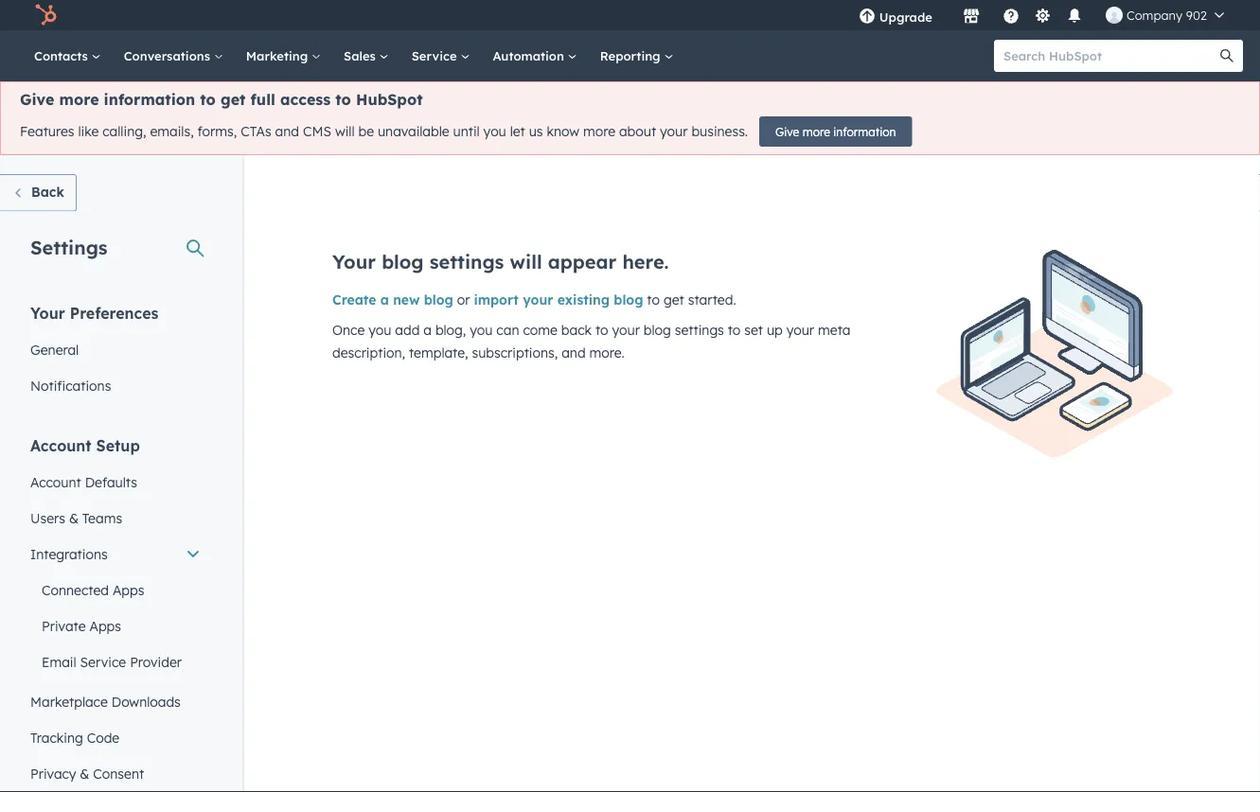 Task type: describe. For each thing, give the bounding box(es) containing it.
settings
[[30, 235, 108, 259]]

0 horizontal spatial settings
[[430, 250, 504, 274]]

integrations button
[[19, 537, 212, 573]]

account setup
[[30, 436, 140, 455]]

help button
[[995, 0, 1028, 30]]

your for your blog settings will appear here.
[[332, 250, 376, 274]]

started.
[[688, 292, 737, 308]]

once
[[332, 322, 365, 339]]

back
[[31, 184, 64, 200]]

tracking code link
[[19, 720, 212, 756]]

tracking
[[30, 730, 83, 746]]

902
[[1187, 7, 1208, 23]]

back link
[[0, 174, 77, 212]]

general link
[[19, 332, 212, 368]]

to up more.
[[596, 322, 609, 339]]

setup
[[96, 436, 140, 455]]

know
[[547, 123, 580, 140]]

sales link
[[333, 30, 400, 81]]

up
[[767, 322, 783, 339]]

Search HubSpot search field
[[995, 40, 1227, 72]]

create a new blog or import your existing blog to get started.
[[332, 292, 737, 308]]

search image
[[1221, 49, 1234, 63]]

company 902
[[1127, 7, 1208, 23]]

like
[[78, 123, 99, 140]]

information for give more information
[[834, 125, 897, 139]]

can
[[497, 322, 520, 339]]

give more information
[[776, 125, 897, 139]]

general
[[30, 341, 79, 358]]

defaults
[[85, 474, 137, 491]]

account defaults link
[[19, 465, 212, 501]]

automation link
[[482, 30, 589, 81]]

come
[[523, 322, 558, 339]]

settings link
[[1031, 5, 1055, 25]]

marketing link
[[235, 30, 333, 81]]

you left can
[[470, 322, 493, 339]]

1 vertical spatial get
[[664, 292, 685, 308]]

1 horizontal spatial will
[[510, 250, 542, 274]]

set
[[745, 322, 763, 339]]

meta
[[818, 322, 851, 339]]

preferences
[[70, 304, 159, 323]]

connected
[[42, 582, 109, 599]]

email
[[42, 654, 76, 671]]

privacy & consent
[[30, 766, 144, 782]]

and inside once you add a blog, you can come back to your blog settings to set up your meta description, template, subscriptions, and more.
[[562, 345, 586, 361]]

account for account setup
[[30, 436, 92, 455]]

or
[[457, 292, 470, 308]]

0 horizontal spatial a
[[381, 292, 389, 308]]

add
[[395, 322, 420, 339]]

hubspot link
[[23, 4, 71, 27]]

service link
[[400, 30, 482, 81]]

apps for connected apps
[[113, 582, 144, 599]]

here.
[[623, 250, 669, 274]]

email service provider
[[42, 654, 182, 671]]

connected apps link
[[19, 573, 212, 609]]

notifications link
[[19, 368, 212, 404]]

emails,
[[150, 123, 194, 140]]

to up forms,
[[200, 90, 216, 109]]

marketing
[[246, 48, 312, 63]]

you left let
[[484, 123, 507, 140]]

integrations
[[30, 546, 108, 563]]

to right access
[[336, 90, 351, 109]]

back
[[562, 322, 592, 339]]

account defaults
[[30, 474, 137, 491]]

account for account defaults
[[30, 474, 81, 491]]

ctas
[[241, 123, 272, 140]]

new
[[393, 292, 420, 308]]

account setup element
[[19, 435, 212, 793]]

users & teams link
[[19, 501, 212, 537]]

your up "come"
[[523, 292, 554, 308]]

calling,
[[102, 123, 146, 140]]

menu containing company 902
[[846, 0, 1238, 30]]

information for give more information to get full access to hubspot
[[104, 90, 195, 109]]

apps for private apps
[[89, 618, 121, 635]]

company 902 button
[[1095, 0, 1236, 30]]

service inside email service provider link
[[80, 654, 126, 671]]

& for privacy
[[80, 766, 89, 782]]

contacts
[[34, 48, 92, 63]]



Task type: vqa. For each thing, say whether or not it's contained in the screenshot.
Redirect related to Redirect link
no



Task type: locate. For each thing, give the bounding box(es) containing it.
your blog settings will appear here.
[[332, 250, 669, 274]]

code
[[87, 730, 120, 746]]

users & teams
[[30, 510, 122, 527]]

1 vertical spatial a
[[424, 322, 432, 339]]

contacts link
[[23, 30, 112, 81]]

0 horizontal spatial service
[[80, 654, 126, 671]]

conversations link
[[112, 30, 235, 81]]

0 horizontal spatial and
[[275, 123, 299, 140]]

your right 'about'
[[660, 123, 688, 140]]

0 vertical spatial apps
[[113, 582, 144, 599]]

you
[[484, 123, 507, 140], [369, 322, 392, 339], [470, 322, 493, 339]]

subscriptions,
[[472, 345, 558, 361]]

1 vertical spatial settings
[[675, 322, 724, 339]]

more for give more information to get full access to hubspot
[[59, 90, 99, 109]]

0 horizontal spatial information
[[104, 90, 195, 109]]

consent
[[93, 766, 144, 782]]

your up more.
[[612, 322, 640, 339]]

and
[[275, 123, 299, 140], [562, 345, 586, 361]]

your
[[332, 250, 376, 274], [30, 304, 65, 323]]

marketplace downloads link
[[19, 684, 212, 720]]

company
[[1127, 7, 1183, 23]]

and down back
[[562, 345, 586, 361]]

hubspot
[[356, 90, 423, 109]]

hubspot image
[[34, 4, 57, 27]]

1 horizontal spatial get
[[664, 292, 685, 308]]

mateo roberts image
[[1106, 7, 1123, 24]]

your
[[660, 123, 688, 140], [523, 292, 554, 308], [612, 322, 640, 339], [787, 322, 815, 339]]

business.
[[692, 123, 748, 140]]

privacy & consent link
[[19, 756, 212, 792]]

0 horizontal spatial give
[[20, 90, 54, 109]]

1 horizontal spatial a
[[424, 322, 432, 339]]

marketplaces image
[[963, 9, 980, 26]]

provider
[[130, 654, 182, 671]]

account up account defaults
[[30, 436, 92, 455]]

template,
[[409, 345, 468, 361]]

blog,
[[436, 322, 466, 339]]

1 vertical spatial your
[[30, 304, 65, 323]]

appear
[[548, 250, 617, 274]]

apps down integrations button
[[113, 582, 144, 599]]

search button
[[1211, 40, 1244, 72]]

1 vertical spatial give
[[776, 125, 800, 139]]

0 vertical spatial account
[[30, 436, 92, 455]]

0 horizontal spatial will
[[335, 123, 355, 140]]

0 vertical spatial will
[[335, 123, 355, 140]]

&
[[69, 510, 79, 527], [80, 766, 89, 782]]

service up the hubspot
[[412, 48, 461, 63]]

& right the users
[[69, 510, 79, 527]]

marketplaces button
[[952, 0, 992, 30]]

1 horizontal spatial information
[[834, 125, 897, 139]]

connected apps
[[42, 582, 144, 599]]

give right business. on the right of the page
[[776, 125, 800, 139]]

give for give more information
[[776, 125, 800, 139]]

settings inside once you add a blog, you can come back to your blog settings to set up your meta description, template, subscriptions, and more.
[[675, 322, 724, 339]]

notifications button
[[1059, 0, 1091, 30]]

your preferences element
[[19, 303, 212, 404]]

a left new
[[381, 292, 389, 308]]

upgrade image
[[859, 9, 876, 26]]

to left set
[[728, 322, 741, 339]]

0 vertical spatial settings
[[430, 250, 504, 274]]

privacy
[[30, 766, 76, 782]]

us
[[529, 123, 543, 140]]

create a new blog button
[[332, 289, 454, 312]]

menu
[[846, 0, 1238, 30]]

1 horizontal spatial give
[[776, 125, 800, 139]]

a right add
[[424, 322, 432, 339]]

marketplace downloads
[[30, 694, 181, 710]]

get left full
[[221, 90, 246, 109]]

be
[[359, 123, 374, 140]]

0 horizontal spatial your
[[30, 304, 65, 323]]

private apps
[[42, 618, 121, 635]]

downloads
[[112, 694, 181, 710]]

notifications
[[30, 377, 111, 394]]

let
[[510, 123, 525, 140]]

0 horizontal spatial more
[[59, 90, 99, 109]]

your right up
[[787, 322, 815, 339]]

account
[[30, 436, 92, 455], [30, 474, 81, 491]]

1 vertical spatial &
[[80, 766, 89, 782]]

account inside account defaults link
[[30, 474, 81, 491]]

marketplace
[[30, 694, 108, 710]]

import
[[474, 292, 519, 308]]

2 horizontal spatial more
[[803, 125, 831, 139]]

description,
[[332, 345, 405, 361]]

1 vertical spatial information
[[834, 125, 897, 139]]

teams
[[82, 510, 122, 527]]

give
[[20, 90, 54, 109], [776, 125, 800, 139]]

0 vertical spatial and
[[275, 123, 299, 140]]

1 horizontal spatial service
[[412, 48, 461, 63]]

0 horizontal spatial get
[[221, 90, 246, 109]]

unavailable
[[378, 123, 450, 140]]

will
[[335, 123, 355, 140], [510, 250, 542, 274]]

0 vertical spatial get
[[221, 90, 246, 109]]

blog inside once you add a blog, you can come back to your blog settings to set up your meta description, template, subscriptions, and more.
[[644, 322, 671, 339]]

more for give more information
[[803, 125, 831, 139]]

to
[[200, 90, 216, 109], [336, 90, 351, 109], [647, 292, 660, 308], [596, 322, 609, 339], [728, 322, 741, 339]]

existing
[[558, 292, 610, 308]]

0 vertical spatial &
[[69, 510, 79, 527]]

notifications image
[[1066, 9, 1084, 26]]

get left started.
[[664, 292, 685, 308]]

information
[[104, 90, 195, 109], [834, 125, 897, 139]]

settings down started.
[[675, 322, 724, 339]]

& for users
[[69, 510, 79, 527]]

settings
[[430, 250, 504, 274], [675, 322, 724, 339]]

& right privacy
[[80, 766, 89, 782]]

import your existing blog link
[[474, 292, 644, 308]]

more.
[[590, 345, 625, 361]]

your up create
[[332, 250, 376, 274]]

settings image
[[1035, 8, 1052, 25]]

your up general
[[30, 304, 65, 323]]

features like calling, emails, forms, ctas and cms will be unavailable until you let us know more about your business.
[[20, 123, 748, 140]]

1 vertical spatial and
[[562, 345, 586, 361]]

information inside give more information link
[[834, 125, 897, 139]]

and left cms
[[275, 123, 299, 140]]

1 vertical spatial will
[[510, 250, 542, 274]]

conversations
[[124, 48, 214, 63]]

a inside once you add a blog, you can come back to your blog settings to set up your meta description, template, subscriptions, and more.
[[424, 322, 432, 339]]

to down "here."
[[647, 292, 660, 308]]

reporting link
[[589, 30, 685, 81]]

about
[[619, 123, 657, 140]]

0 vertical spatial a
[[381, 292, 389, 308]]

users
[[30, 510, 65, 527]]

email service provider link
[[19, 645, 212, 681]]

your for your preferences
[[30, 304, 65, 323]]

create
[[332, 292, 376, 308]]

1 horizontal spatial your
[[332, 250, 376, 274]]

1 horizontal spatial settings
[[675, 322, 724, 339]]

1 horizontal spatial and
[[562, 345, 586, 361]]

help image
[[1003, 9, 1020, 26]]

2 account from the top
[[30, 474, 81, 491]]

0 vertical spatial your
[[332, 250, 376, 274]]

1 account from the top
[[30, 436, 92, 455]]

0 vertical spatial service
[[412, 48, 461, 63]]

give up features in the left of the page
[[20, 90, 54, 109]]

apps inside "link"
[[89, 618, 121, 635]]

private
[[42, 618, 86, 635]]

forms,
[[198, 123, 237, 140]]

once you add a blog, you can come back to your blog settings to set up your meta description, template, subscriptions, and more.
[[332, 322, 851, 361]]

settings up or
[[430, 250, 504, 274]]

apps up email service provider
[[89, 618, 121, 635]]

1 horizontal spatial more
[[583, 123, 616, 140]]

upgrade
[[880, 9, 933, 25]]

features
[[20, 123, 74, 140]]

sales
[[344, 48, 380, 63]]

your preferences
[[30, 304, 159, 323]]

blog
[[382, 250, 424, 274], [424, 292, 454, 308], [614, 292, 644, 308], [644, 322, 671, 339]]

will up create a new blog or import your existing blog to get started.
[[510, 250, 542, 274]]

give more information to get full access to hubspot
[[20, 90, 423, 109]]

0 vertical spatial give
[[20, 90, 54, 109]]

1 vertical spatial apps
[[89, 618, 121, 635]]

1 horizontal spatial &
[[80, 766, 89, 782]]

you up description,
[[369, 322, 392, 339]]

reporting
[[600, 48, 664, 63]]

account up the users
[[30, 474, 81, 491]]

will left the be
[[335, 123, 355, 140]]

1 vertical spatial service
[[80, 654, 126, 671]]

0 horizontal spatial &
[[69, 510, 79, 527]]

1 vertical spatial account
[[30, 474, 81, 491]]

give for give more information to get full access to hubspot
[[20, 90, 54, 109]]

0 vertical spatial information
[[104, 90, 195, 109]]

cms
[[303, 123, 331, 140]]

get
[[221, 90, 246, 109], [664, 292, 685, 308]]

service down "private apps" "link"
[[80, 654, 126, 671]]



